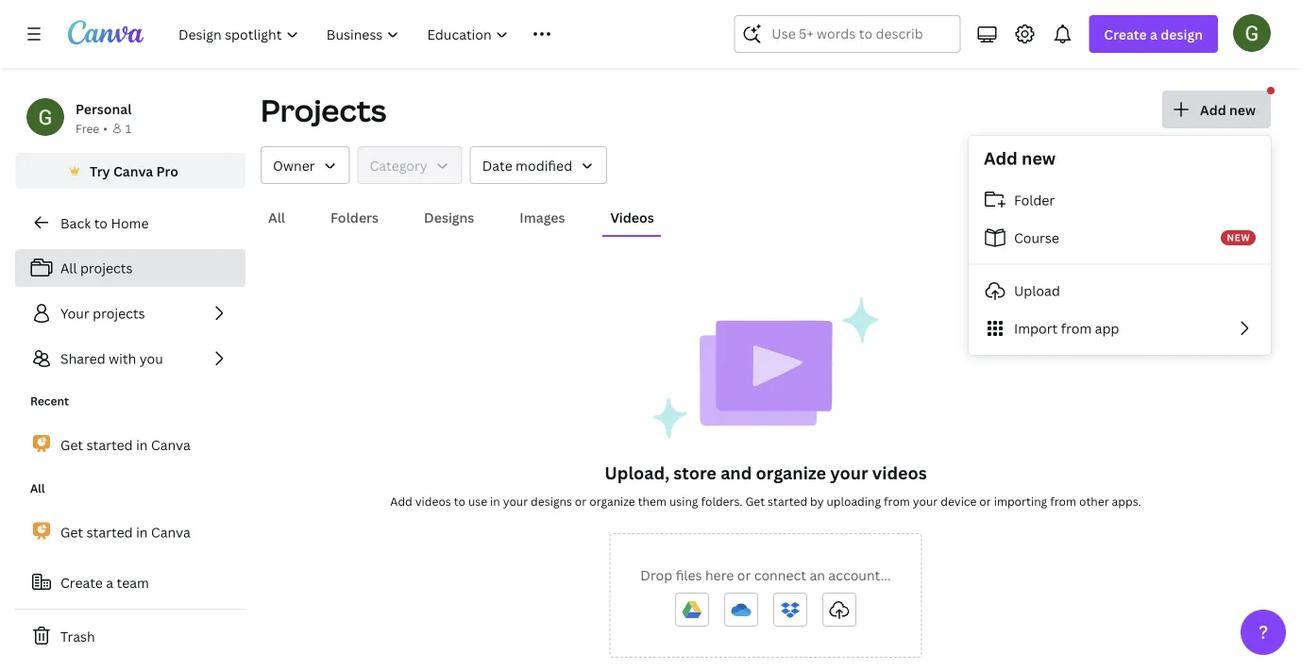 Task type: vqa. For each thing, say whether or not it's contained in the screenshot.
in within the Upload, store and organize your videos Add videos to use in your designs or organize them using folders. Get started by uploading from your device or importing from other apps.
yes



Task type: describe. For each thing, give the bounding box(es) containing it.
try
[[90, 162, 110, 180]]

recent
[[30, 393, 69, 409]]

upload button
[[969, 272, 1271, 310]]

2 vertical spatial in
[[136, 523, 148, 541]]

connect
[[754, 566, 806, 584]]

designs
[[424, 208, 474, 226]]

design
[[1161, 25, 1203, 43]]

menu containing folder
[[969, 181, 1271, 348]]

1
[[125, 120, 131, 136]]

add inside upload, store and organize your videos add videos to use in your designs or organize them using folders. get started by uploading from your device or importing from other apps.
[[390, 493, 413, 509]]

in inside upload, store and organize your videos add videos to use in your designs or organize them using folders. get started by uploading from your device or importing from other apps.
[[490, 493, 500, 509]]

0 vertical spatial in
[[136, 436, 148, 454]]

to inside upload, store and organize your videos add videos to use in your designs or organize them using folders. get started by uploading from your device or importing from other apps.
[[454, 493, 466, 509]]

trash link
[[15, 618, 246, 655]]

back to home link
[[15, 204, 246, 242]]

files
[[676, 566, 702, 584]]

all for all projects
[[60, 259, 77, 277]]

1 vertical spatial canva
[[151, 436, 191, 454]]

date
[[482, 156, 512, 174]]

2 vertical spatial all
[[30, 481, 45, 496]]

add inside dropdown button
[[1200, 101, 1226, 119]]

use
[[468, 493, 487, 509]]

started inside upload, store and organize your videos add videos to use in your designs or organize them using folders. get started by uploading from your device or importing from other apps.
[[768, 493, 808, 509]]

2 horizontal spatial your
[[913, 493, 938, 509]]

add new button
[[1162, 91, 1271, 128]]

projects for your projects
[[93, 305, 145, 322]]

shared
[[60, 350, 105, 368]]

create a team
[[60, 574, 149, 592]]

0 vertical spatial get
[[60, 436, 83, 454]]

an
[[810, 566, 825, 584]]

0 vertical spatial started
[[87, 436, 133, 454]]

0 horizontal spatial your
[[503, 493, 528, 509]]

import
[[1014, 320, 1058, 338]]

canva inside 'button'
[[113, 162, 153, 180]]

images
[[520, 208, 565, 226]]

a for team
[[106, 574, 113, 592]]

back to home
[[60, 214, 149, 232]]

home
[[111, 214, 149, 232]]

Search search field
[[772, 16, 923, 52]]

0 horizontal spatial new
[[1022, 147, 1056, 170]]

category
[[370, 156, 427, 174]]

projects for all projects
[[80, 259, 133, 277]]

team
[[117, 574, 149, 592]]

1 horizontal spatial your
[[830, 461, 868, 484]]

Owner button
[[261, 146, 350, 184]]

1 vertical spatial organize
[[589, 493, 635, 509]]

projects
[[261, 90, 387, 131]]

Category button
[[357, 146, 462, 184]]

your projects
[[60, 305, 145, 322]]

0 vertical spatial to
[[94, 214, 108, 232]]

free
[[76, 120, 99, 136]]

designs
[[531, 493, 572, 509]]

a for design
[[1150, 25, 1158, 43]]

gary orlando image
[[1233, 14, 1271, 52]]

•
[[103, 120, 108, 136]]

folders
[[331, 208, 379, 226]]

your projects link
[[15, 295, 246, 332]]

them
[[638, 493, 667, 509]]

0 vertical spatial videos
[[872, 461, 927, 484]]

2 vertical spatial canva
[[151, 523, 191, 541]]

back
[[60, 214, 91, 232]]



Task type: locate. For each thing, give the bounding box(es) containing it.
create for create a design
[[1104, 25, 1147, 43]]

0 horizontal spatial all
[[30, 481, 45, 496]]

organize down upload,
[[589, 493, 635, 509]]

Date modified button
[[470, 146, 607, 184]]

get down recent
[[60, 436, 83, 454]]

import from app
[[1014, 320, 1119, 338]]

0 horizontal spatial a
[[106, 574, 113, 592]]

0 horizontal spatial to
[[94, 214, 108, 232]]

drop files here or connect an account...
[[641, 566, 891, 584]]

create inside button
[[60, 574, 103, 592]]

create left team
[[60, 574, 103, 592]]

upload
[[1014, 282, 1060, 300]]

videos
[[872, 461, 927, 484], [415, 493, 451, 509]]

canva
[[113, 162, 153, 180], [151, 436, 191, 454], [151, 523, 191, 541]]

1 horizontal spatial add new
[[1200, 101, 1256, 119]]

from left app
[[1061, 320, 1092, 338]]

shared with you link
[[15, 340, 246, 378]]

videos left use
[[415, 493, 451, 509]]

folder
[[1014, 191, 1055, 209]]

0 vertical spatial all
[[268, 208, 285, 226]]

new
[[1227, 231, 1251, 244]]

add new down gary orlando image
[[1200, 101, 1256, 119]]

canva right try
[[113, 162, 153, 180]]

0 vertical spatial canva
[[113, 162, 153, 180]]

modified
[[516, 156, 572, 174]]

1 vertical spatial get started in canva link
[[15, 512, 246, 552]]

by
[[810, 493, 824, 509]]

0 horizontal spatial videos
[[415, 493, 451, 509]]

date modified
[[482, 156, 572, 174]]

organize
[[756, 461, 826, 484], [589, 493, 635, 509]]

get up the 'create a team'
[[60, 523, 83, 541]]

all
[[268, 208, 285, 226], [60, 259, 77, 277], [30, 481, 45, 496]]

None search field
[[734, 15, 961, 53]]

in
[[136, 436, 148, 454], [490, 493, 500, 509], [136, 523, 148, 541]]

1 vertical spatial a
[[106, 574, 113, 592]]

started down shared with you
[[87, 436, 133, 454]]

using
[[669, 493, 698, 509]]

apps.
[[1112, 493, 1141, 509]]

2 horizontal spatial or
[[980, 493, 991, 509]]

canva up create a team button
[[151, 523, 191, 541]]

1 horizontal spatial new
[[1230, 101, 1256, 119]]

list containing all projects
[[15, 249, 246, 378]]

1 vertical spatial get started in canva
[[60, 523, 191, 541]]

get inside upload, store and organize your videos add videos to use in your designs or organize them using folders. get started by uploading from your device or importing from other apps.
[[745, 493, 765, 509]]

app
[[1095, 320, 1119, 338]]

0 vertical spatial organize
[[756, 461, 826, 484]]

get started in canva link down shared with you link
[[15, 425, 246, 465]]

create a design button
[[1089, 15, 1218, 53]]

get started in canva up create a team button
[[60, 523, 191, 541]]

new inside add new dropdown button
[[1230, 101, 1256, 119]]

1 vertical spatial add
[[984, 147, 1018, 170]]

1 horizontal spatial a
[[1150, 25, 1158, 43]]

1 vertical spatial videos
[[415, 493, 451, 509]]

get started in canva link
[[15, 425, 246, 465], [15, 512, 246, 552]]

to
[[94, 214, 108, 232], [454, 493, 466, 509]]

2 vertical spatial add
[[390, 493, 413, 509]]

1 horizontal spatial videos
[[872, 461, 927, 484]]

in down you
[[136, 436, 148, 454]]

0 vertical spatial add new
[[1200, 101, 1256, 119]]

videos up uploading
[[872, 461, 927, 484]]

menu
[[969, 181, 1271, 348]]

try canva pro button
[[15, 153, 246, 189]]

get right folders.
[[745, 493, 765, 509]]

1 vertical spatial in
[[490, 493, 500, 509]]

drop
[[641, 566, 673, 584]]

1 vertical spatial new
[[1022, 147, 1056, 170]]

organize up by
[[756, 461, 826, 484]]

your
[[60, 305, 89, 322]]

account...
[[828, 566, 891, 584]]

1 get started in canva from the top
[[60, 436, 191, 454]]

videos button
[[603, 199, 662, 235]]

started left by
[[768, 493, 808, 509]]

add new up folder on the top right
[[984, 147, 1056, 170]]

to left use
[[454, 493, 466, 509]]

0 vertical spatial a
[[1150, 25, 1158, 43]]

add down design
[[1200, 101, 1226, 119]]

all button
[[261, 199, 293, 235]]

1 vertical spatial get
[[745, 493, 765, 509]]

free •
[[76, 120, 108, 136]]

1 vertical spatial projects
[[93, 305, 145, 322]]

all up your
[[60, 259, 77, 277]]

images button
[[512, 199, 573, 235]]

owner
[[273, 156, 315, 174]]

create for create a team
[[60, 574, 103, 592]]

all inside button
[[268, 208, 285, 226]]

create a design
[[1104, 25, 1203, 43]]

a left team
[[106, 574, 113, 592]]

2 get started in canva link from the top
[[15, 512, 246, 552]]

importing
[[994, 493, 1047, 509]]

from inside button
[[1061, 320, 1092, 338]]

get started in canva link up create a team button
[[15, 512, 246, 552]]

or right device
[[980, 493, 991, 509]]

create inside dropdown button
[[1104, 25, 1147, 43]]

or right here
[[737, 566, 751, 584]]

your left designs on the bottom
[[503, 493, 528, 509]]

projects
[[80, 259, 133, 277], [93, 305, 145, 322]]

store
[[674, 461, 717, 484]]

create left design
[[1104, 25, 1147, 43]]

0 horizontal spatial add new
[[984, 147, 1056, 170]]

1 horizontal spatial create
[[1104, 25, 1147, 43]]

a
[[1150, 25, 1158, 43], [106, 574, 113, 592]]

device
[[941, 493, 977, 509]]

from left other
[[1050, 493, 1077, 509]]

personal
[[76, 100, 132, 118]]

and
[[721, 461, 752, 484]]

0 horizontal spatial create
[[60, 574, 103, 592]]

1 horizontal spatial or
[[737, 566, 751, 584]]

2 get started in canva from the top
[[60, 523, 191, 541]]

or right designs on the bottom
[[575, 493, 587, 509]]

0 vertical spatial create
[[1104, 25, 1147, 43]]

0 vertical spatial add
[[1200, 101, 1226, 119]]

you
[[140, 350, 163, 368]]

2 vertical spatial started
[[87, 523, 133, 541]]

0 horizontal spatial or
[[575, 493, 587, 509]]

0 vertical spatial get started in canva link
[[15, 425, 246, 465]]

add new inside dropdown button
[[1200, 101, 1256, 119]]

trash
[[60, 628, 95, 645]]

started up the 'create a team'
[[87, 523, 133, 541]]

top level navigation element
[[166, 15, 689, 53], [166, 15, 689, 53]]

get
[[60, 436, 83, 454], [745, 493, 765, 509], [60, 523, 83, 541]]

course
[[1014, 229, 1059, 247]]

from
[[1061, 320, 1092, 338], [884, 493, 910, 509], [1050, 493, 1077, 509]]

a left design
[[1150, 25, 1158, 43]]

all down recent
[[30, 481, 45, 496]]

all inside list
[[60, 259, 77, 277]]

new
[[1230, 101, 1256, 119], [1022, 147, 1056, 170]]

import from app button
[[969, 310, 1271, 348]]

here
[[705, 566, 734, 584]]

folders button
[[323, 199, 386, 235]]

in up team
[[136, 523, 148, 541]]

get started in canva
[[60, 436, 191, 454], [60, 523, 191, 541]]

0 vertical spatial projects
[[80, 259, 133, 277]]

upload, store and organize your videos add videos to use in your designs or organize them using folders. get started by uploading from your device or importing from other apps.
[[390, 461, 1141, 509]]

projects down back to home
[[80, 259, 133, 277]]

videos
[[610, 208, 654, 226]]

your up uploading
[[830, 461, 868, 484]]

create a team button
[[15, 564, 246, 602]]

new down gary orlando image
[[1230, 101, 1256, 119]]

try canva pro
[[90, 162, 178, 180]]

1 vertical spatial create
[[60, 574, 103, 592]]

a inside button
[[106, 574, 113, 592]]

started
[[87, 436, 133, 454], [768, 493, 808, 509], [87, 523, 133, 541]]

a inside dropdown button
[[1150, 25, 1158, 43]]

0 vertical spatial new
[[1230, 101, 1256, 119]]

other
[[1079, 493, 1109, 509]]

0 horizontal spatial organize
[[589, 493, 635, 509]]

list
[[15, 249, 246, 378]]

designs button
[[417, 199, 482, 235]]

2 vertical spatial get
[[60, 523, 83, 541]]

all down owner
[[268, 208, 285, 226]]

get started in canva down with
[[60, 436, 191, 454]]

1 vertical spatial to
[[454, 493, 466, 509]]

add
[[1200, 101, 1226, 119], [984, 147, 1018, 170], [390, 493, 413, 509]]

upload,
[[605, 461, 670, 484]]

from right uploading
[[884, 493, 910, 509]]

uploading
[[827, 493, 881, 509]]

2 horizontal spatial all
[[268, 208, 285, 226]]

1 vertical spatial started
[[768, 493, 808, 509]]

all projects
[[60, 259, 133, 277]]

in right use
[[490, 493, 500, 509]]

1 get started in canva link from the top
[[15, 425, 246, 465]]

with
[[109, 350, 136, 368]]

your left device
[[913, 493, 938, 509]]

0 vertical spatial get started in canva
[[60, 436, 191, 454]]

projects inside all projects link
[[80, 259, 133, 277]]

1 horizontal spatial all
[[60, 259, 77, 277]]

to right back on the left top of the page
[[94, 214, 108, 232]]

all projects link
[[15, 249, 246, 287]]

add left use
[[390, 493, 413, 509]]

2 horizontal spatial add
[[1200, 101, 1226, 119]]

add new
[[1200, 101, 1256, 119], [984, 147, 1056, 170]]

1 vertical spatial add new
[[984, 147, 1056, 170]]

all for all button
[[268, 208, 285, 226]]

canva down you
[[151, 436, 191, 454]]

pro
[[156, 162, 178, 180]]

0 horizontal spatial add
[[390, 493, 413, 509]]

new up folder on the top right
[[1022, 147, 1056, 170]]

create
[[1104, 25, 1147, 43], [60, 574, 103, 592]]

folders.
[[701, 493, 743, 509]]

your
[[830, 461, 868, 484], [503, 493, 528, 509], [913, 493, 938, 509]]

projects right your
[[93, 305, 145, 322]]

projects inside your projects link
[[93, 305, 145, 322]]

1 horizontal spatial add
[[984, 147, 1018, 170]]

folder button
[[969, 181, 1271, 219]]

shared with you
[[60, 350, 163, 368]]

add up folder on the top right
[[984, 147, 1018, 170]]

or
[[575, 493, 587, 509], [980, 493, 991, 509], [737, 566, 751, 584]]

1 horizontal spatial organize
[[756, 461, 826, 484]]

1 vertical spatial all
[[60, 259, 77, 277]]

1 horizontal spatial to
[[454, 493, 466, 509]]



